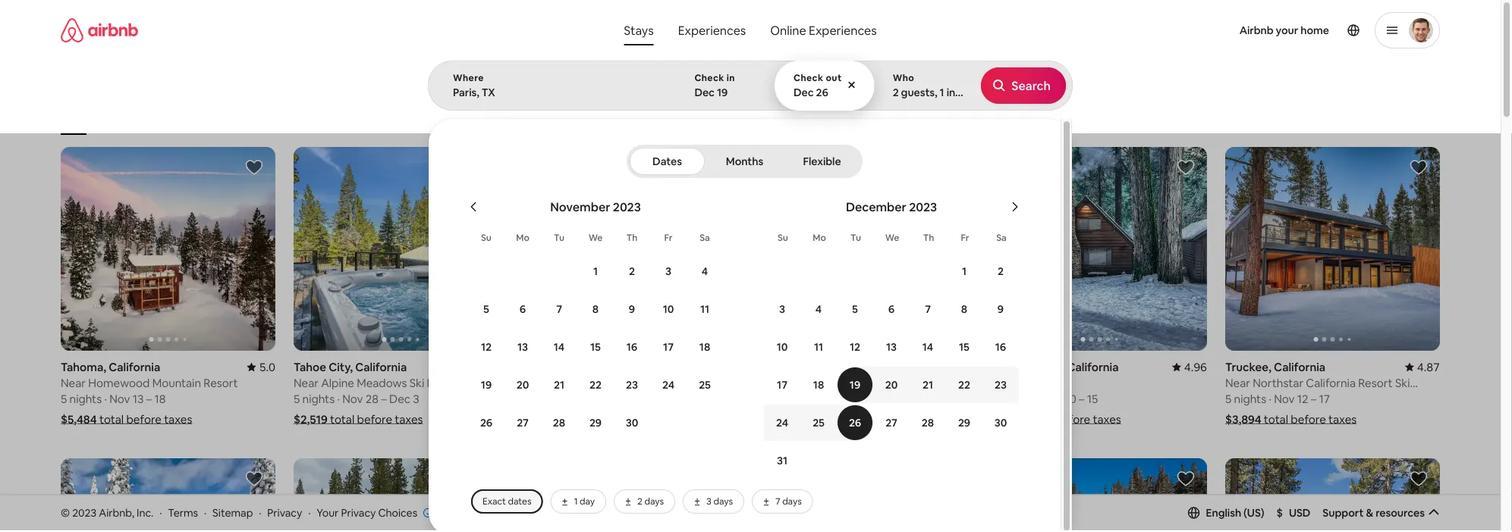 Task type: locate. For each thing, give the bounding box(es) containing it.
25 button right $2,739
[[801, 405, 837, 442]]

1 horizontal spatial 28
[[553, 417, 565, 430]]

8 button up at
[[577, 291, 614, 328]]

2 2 button from the left
[[983, 253, 1019, 290]]

nights down miles
[[1001, 392, 1034, 407]]

1 1 button from the left
[[577, 253, 614, 290]]

nights up '$5,484' at the bottom left of the page
[[69, 392, 102, 407]]

we down december 2023 on the right of page
[[885, 232, 899, 244]]

total right '$5,484' at the bottom left of the page
[[99, 412, 124, 427]]

airbnb
[[1240, 24, 1274, 37]]

resort inside tahoma, california near homewood mountain resort 5 nights · nov 13 – 18 $5,484 total before taxes
[[204, 376, 238, 391]]

mountain for tahoma, california near homewood mountain resort 5 nights · nov 13 – 18 $5,484 total before taxes
[[152, 376, 201, 391]]

1 horizontal spatial 30
[[995, 417, 1007, 430]]

privacy
[[267, 507, 302, 520], [341, 507, 376, 520]]

homewood
[[88, 376, 150, 391], [787, 376, 849, 391]]

17 button
[[650, 329, 687, 366], [764, 367, 801, 404]]

1 horizontal spatial 19 button
[[837, 367, 873, 404]]

8 up at
[[592, 303, 599, 316]]

5 button
[[468, 291, 505, 328], [837, 291, 873, 328]]

nights inside tahoe city, california near alpine meadows ski resort 5 nights · nov 28 – dec 3 $2,519 total before taxes
[[302, 392, 335, 407]]

16 button up 126
[[983, 329, 1019, 366]]

taxes inside tahoma, california near homewood mountain resort 5 nights · nov 13 – 18 $5,484 total before taxes
[[164, 412, 192, 427]]

2 button for november 2023
[[614, 253, 650, 290]]

30 for second 30 button from right
[[626, 417, 638, 430]]

1 horizontal spatial 15 button
[[946, 329, 983, 366]]

1 tahoma, from the left
[[61, 360, 106, 375]]

14 button left 4.84
[[910, 329, 946, 366]]

2 days from the left
[[714, 496, 733, 508]]

·
[[104, 392, 107, 407], [337, 392, 340, 407], [803, 392, 806, 407], [1269, 392, 1272, 407], [159, 507, 162, 520], [204, 507, 207, 520], [259, 507, 261, 520], [308, 507, 311, 520]]

0 horizontal spatial 6
[[520, 303, 526, 316]]

2 nov from the left
[[342, 392, 363, 407]]

4 – from the left
[[845, 392, 851, 407]]

experiences up in
[[678, 22, 746, 38]]

2 privacy from the left
[[341, 507, 376, 520]]

1 7 button from the left
[[541, 291, 577, 328]]

november
[[550, 199, 610, 215]]

mountain for tahoma, california near homewood mountain resort 5 nights · nov 13 – 18 $2,739 total before taxes
[[851, 376, 900, 391]]

1 5 nights from the left
[[527, 392, 568, 407]]

2 1 button from the left
[[946, 253, 983, 290]]

17 inside 5 nights · nov 12 – 17 $3,894 total before taxes
[[1319, 392, 1330, 407]]

terms link
[[168, 507, 198, 520]]

22 button up $5,284 total before taxes
[[577, 367, 614, 404]]

1 horizontal spatial 4
[[816, 303, 822, 316]]

2 tahoma, from the left
[[760, 360, 805, 375]]

taxes inside 5 nights · nov 12 – 17 $3,894 total before taxes
[[1329, 412, 1357, 427]]

4 nov from the left
[[808, 392, 829, 407]]

december 2023
[[846, 199, 937, 215]]

26
[[816, 86, 828, 99], [598, 392, 612, 407], [480, 417, 493, 430], [849, 417, 861, 430]]

1 29 from the left
[[589, 417, 602, 430]]

nights inside tahoma, california near homewood mountain resort 5 nights · nov 13 – 18 $5,484 total before taxes
[[69, 392, 102, 407]]

21 left at
[[554, 379, 565, 392]]

days down the show
[[714, 496, 733, 508]]

1 horizontal spatial 1 button
[[946, 253, 983, 290]]

mo
[[516, 232, 529, 244], [813, 232, 826, 244]]

0 vertical spatial 17 button
[[650, 329, 687, 366]]

0 horizontal spatial 11 button
[[687, 291, 723, 328]]

21 button left 4.84
[[910, 367, 946, 404]]

0 vertical spatial 3 button
[[650, 253, 687, 290]]

1 vertical spatial 11 button
[[801, 329, 837, 366]]

0 horizontal spatial 20 button
[[505, 367, 541, 404]]

23 button right at
[[614, 367, 650, 404]]

tab list containing dates
[[630, 145, 860, 178]]

29 left $1,557
[[958, 417, 971, 430]]

30 button down near sierra at tahoe ski resort
[[614, 405, 650, 442]]

support & resources button
[[1323, 507, 1440, 520]]

online experiences link
[[758, 15, 889, 46]]

17 button up near sierra at tahoe ski resort
[[650, 329, 687, 366]]

homewood inside tahoma, california near homewood mountain resort 5 nights · nov 13 – 18 $5,484 total before taxes
[[88, 376, 150, 391]]

1 horizontal spatial 5 button
[[837, 291, 873, 328]]

miles
[[1013, 376, 1040, 391]]

california inside tahoma, california near homewood mountain resort 5 nights · nov 13 – 18 $2,739 total before taxes
[[808, 360, 859, 375]]

21 left 126
[[923, 379, 933, 392]]

check left 'out'
[[794, 72, 824, 84]]

tahoe up nov 26 – dec 1
[[599, 376, 631, 391]]

2 7 button from the left
[[910, 291, 946, 328]]

0 horizontal spatial 9
[[629, 303, 635, 316]]

1 30 from the left
[[626, 417, 638, 430]]

pollock
[[992, 360, 1031, 375]]

1 horizontal spatial 5 nights
[[992, 392, 1034, 407]]

dates
[[508, 496, 531, 508]]

0 horizontal spatial 27 button
[[505, 405, 541, 442]]

pines,
[[1034, 360, 1065, 375]]

near inside tahoma, california near homewood mountain resort 5 nights · nov 13 – 18 $5,484 total before taxes
[[61, 376, 86, 391]]

5 near from the left
[[1225, 376, 1250, 391]]

before down dec 10 – 15
[[1055, 412, 1091, 427]]

dec down meadows at the bottom of page
[[389, 392, 410, 407]]

1 vertical spatial 10
[[777, 341, 788, 354]]

mountain inside tahoma, california near homewood mountain resort 5 nights · nov 13 – 18 $2,739 total before taxes
[[851, 376, 900, 391]]

1 horizontal spatial 25 button
[[801, 405, 837, 442]]

0 horizontal spatial 22 button
[[577, 367, 614, 404]]

0 horizontal spatial 18 button
[[687, 329, 723, 366]]

2 16 from the left
[[995, 341, 1006, 354]]

homewood up $2,739
[[787, 376, 849, 391]]

1 horizontal spatial 2 button
[[983, 253, 1019, 290]]

dec inside check out dec 26
[[794, 86, 814, 99]]

1 th from the left
[[627, 232, 638, 244]]

2 taxes from the left
[[395, 412, 423, 427]]

0 horizontal spatial 24
[[662, 379, 675, 392]]

experiences up 'out'
[[809, 22, 877, 38]]

16
[[627, 341, 637, 354], [995, 341, 1006, 354]]

4 taxes from the left
[[862, 412, 890, 427]]

3 total from the left
[[565, 412, 590, 427]]

nights up $2,519
[[302, 392, 335, 407]]

privacy right your
[[341, 507, 376, 520]]

1 horizontal spatial homewood
[[787, 376, 849, 391]]

1 horizontal spatial 30 button
[[983, 405, 1019, 442]]

ski right meadows at the bottom of page
[[409, 376, 424, 391]]

0 horizontal spatial 14 button
[[541, 329, 577, 366]]

2023
[[613, 199, 641, 215], [909, 199, 937, 215], [72, 507, 96, 520]]

19 for 1st 19 button from right
[[850, 379, 861, 392]]

0 horizontal spatial 7 button
[[541, 291, 577, 328]]

2 vertical spatial 10
[[1065, 392, 1076, 407]]

tiny homes
[[986, 112, 1035, 124]]

0 vertical spatial 11
[[700, 303, 709, 316]]

add to wishlist: kirkwood, california image
[[1177, 470, 1195, 489]]

check for 26
[[794, 72, 824, 84]]

29 button left $1,557
[[946, 405, 983, 442]]

28 button down 'sierra'
[[541, 405, 577, 442]]

28 button
[[541, 405, 577, 442], [910, 405, 946, 442]]

2 mountain from the left
[[851, 376, 900, 391]]

0 horizontal spatial tu
[[554, 232, 564, 244]]

resort inside tahoe city, california near alpine meadows ski resort 5 nights · nov 28 – dec 3 $2,519 total before taxes
[[427, 376, 461, 391]]

· inside tahoma, california near homewood mountain resort 5 nights · nov 13 – 18 $5,484 total before taxes
[[104, 392, 107, 407]]

1 horizontal spatial 22 button
[[946, 367, 983, 404]]

1 before from the left
[[126, 412, 162, 427]]

5 nights
[[527, 392, 568, 407], [992, 392, 1034, 407]]

9
[[629, 303, 635, 316], [998, 303, 1004, 316]]

2 27 button from the left
[[873, 405, 910, 442]]

1 horizontal spatial 6
[[888, 303, 895, 316]]

0 horizontal spatial 12
[[481, 341, 492, 354]]

0 horizontal spatial experiences
[[678, 22, 746, 38]]

16 up near sierra at tahoe ski resort
[[627, 341, 637, 354]]

ski inside truckee, california near northstar california resort ski resort
[[1395, 376, 1410, 391]]

ski inside tahoe city, california near alpine meadows ski resort 5 nights · nov 28 – dec 3 $2,519 total before taxes
[[409, 376, 424, 391]]

1 horizontal spatial 14
[[923, 341, 933, 354]]

2 horizontal spatial 12
[[1297, 392, 1308, 407]]

profile element
[[902, 0, 1440, 61]]

4 button
[[687, 253, 723, 290], [801, 291, 837, 328]]

19
[[717, 86, 728, 99], [481, 379, 492, 392], [850, 379, 861, 392]]

0 horizontal spatial mountain
[[152, 376, 201, 391]]

25 button up the show
[[687, 367, 723, 404]]

11
[[700, 303, 709, 316], [814, 341, 823, 354]]

near up $2,739
[[760, 376, 785, 391]]

check inside check in dec 19
[[695, 72, 724, 84]]

dec inside tahoe city, california near alpine meadows ski resort 5 nights · nov 28 – dec 3 $2,519 total before taxes
[[389, 392, 410, 407]]

resort inside tahoma, california near homewood mountain resort 5 nights · nov 13 – 18 $2,739 total before taxes
[[902, 376, 937, 391]]

th down december 2023 on the right of page
[[923, 232, 934, 244]]

· inside tahoma, california near homewood mountain resort 5 nights · nov 13 – 18 $2,739 total before taxes
[[803, 392, 806, 407]]

29 down nov 26 – dec 1
[[589, 417, 602, 430]]

mountain
[[152, 376, 201, 391], [851, 376, 900, 391]]

20 button up $5,284
[[505, 367, 541, 404]]

0 vertical spatial 24
[[662, 379, 675, 392]]

near left 'sierra'
[[527, 376, 552, 391]]

4.87 out of 5 average rating image
[[1405, 360, 1440, 375]]

18
[[699, 341, 710, 354], [813, 379, 824, 392], [154, 392, 166, 407], [853, 392, 865, 407]]

dec down near sierra at tahoe ski resort
[[622, 392, 643, 407]]

display total before taxes switch
[[1400, 96, 1427, 115]]

5 nights up $5,284
[[527, 392, 568, 407]]

before
[[126, 412, 162, 427], [357, 412, 392, 427], [592, 412, 627, 427], [824, 412, 859, 427], [1055, 412, 1091, 427], [1291, 412, 1326, 427]]

1 vertical spatial 4
[[816, 303, 822, 316]]

what can we help you find? tab list
[[612, 15, 758, 46]]

1 horizontal spatial 10 button
[[764, 329, 801, 366]]

24
[[662, 379, 675, 392], [776, 417, 788, 430]]

8 button up 4.84
[[946, 291, 983, 328]]

1 horizontal spatial 10
[[777, 341, 788, 354]]

your privacy choices
[[317, 507, 417, 520]]

where
[[453, 72, 484, 84]]

15
[[590, 341, 601, 354], [959, 341, 970, 354], [1087, 392, 1098, 407]]

8 up 4.84
[[961, 303, 968, 316]]

0 horizontal spatial 5 button
[[468, 291, 505, 328]]

0 horizontal spatial we
[[589, 232, 603, 244]]

3 days from the left
[[782, 496, 802, 508]]

1 20 button from the left
[[505, 367, 541, 404]]

0 horizontal spatial 2023
[[72, 507, 96, 520]]

total right $2,519
[[330, 412, 355, 427]]

(us)
[[1244, 507, 1265, 520]]

4 before from the left
[[824, 412, 859, 427]]

0 horizontal spatial 1 button
[[577, 253, 614, 290]]

1 horizontal spatial 29 button
[[946, 405, 983, 442]]

2023 right november
[[613, 199, 641, 215]]

experiences inside button
[[678, 22, 746, 38]]

31 button
[[764, 443, 801, 480]]

near inside truckee, california near northstar california resort ski resort
[[1225, 376, 1250, 391]]

6 before from the left
[[1291, 412, 1326, 427]]

th down the november 2023
[[627, 232, 638, 244]]

2 horizontal spatial 28
[[922, 417, 934, 430]]

25 for the top 25 button
[[699, 379, 711, 392]]

10 for 10 button to the left
[[663, 303, 674, 316]]

30 down 126
[[995, 417, 1007, 430]]

2 20 from the left
[[885, 379, 898, 392]]

1 horizontal spatial check
[[794, 72, 824, 84]]

1 nights from the left
[[69, 392, 102, 407]]

dec
[[695, 86, 715, 99], [794, 86, 814, 99], [389, 392, 410, 407], [622, 392, 643, 407], [1041, 392, 1062, 407]]

2
[[893, 86, 899, 99], [629, 265, 635, 278], [998, 265, 1004, 278], [637, 496, 643, 508]]

1 horizontal spatial mo
[[813, 232, 826, 244]]

7
[[556, 303, 562, 316], [925, 303, 931, 316], [775, 496, 780, 508]]

1 14 button from the left
[[541, 329, 577, 366]]

2 28 button from the left
[[910, 405, 946, 442]]

13 button up $5,284
[[505, 329, 541, 366]]

24 right nov 26 – dec 1
[[662, 379, 675, 392]]

–
[[146, 392, 152, 407], [381, 392, 387, 407], [614, 392, 620, 407], [845, 392, 851, 407], [1079, 392, 1085, 407], [1311, 392, 1317, 407]]

check left in
[[695, 72, 724, 84]]

1 taxes from the left
[[164, 412, 192, 427]]

resources
[[1376, 507, 1425, 520]]

0 horizontal spatial 30 button
[[614, 405, 650, 442]]

12 for 2nd 12 button from the left
[[850, 341, 860, 354]]

tahoma, up '$5,484' at the bottom left of the page
[[61, 360, 106, 375]]

1 6 from the left
[[520, 303, 526, 316]]

7 days
[[775, 496, 802, 508]]

sa
[[700, 232, 710, 244], [996, 232, 1007, 244]]

tab list
[[630, 145, 860, 178]]

1 horizontal spatial tu
[[851, 232, 861, 244]]

2 9 button from the left
[[983, 291, 1019, 328]]

4 near from the left
[[760, 376, 785, 391]]

ski down 4.87 out of 5 average rating image
[[1395, 376, 1410, 391]]

tahoe city, california near alpine meadows ski resort 5 nights · nov 28 – dec 3 $2,519 total before taxes
[[294, 360, 461, 427]]

infant,
[[947, 86, 979, 99]]

ski
[[409, 376, 424, 391], [634, 376, 649, 391], [1395, 376, 1410, 391]]

total inside tahoma, california near homewood mountain resort 5 nights · nov 13 – 18 $2,739 total before taxes
[[797, 412, 821, 427]]

0 horizontal spatial 25
[[699, 379, 711, 392]]

$
[[1277, 507, 1283, 520]]

1 check from the left
[[695, 72, 724, 84]]

23 for 1st '23' button
[[626, 379, 638, 392]]

tahoma, california near homewood mountain resort 5 nights · nov 13 – 18 $5,484 total before taxes
[[61, 360, 238, 427]]

1 horizontal spatial 22
[[958, 379, 970, 392]]

5 nights from the left
[[1001, 392, 1034, 407]]

22 button left 126
[[946, 367, 983, 404]]

$5,484
[[61, 412, 97, 427]]

pools
[[805, 112, 828, 124]]

1 near from the left
[[61, 376, 86, 391]]

nights inside 5 nights · nov 12 – 17 $3,894 total before taxes
[[1234, 392, 1266, 407]]

1 – from the left
[[146, 392, 152, 407]]

20 button left 4.84 out of 5 average rating icon
[[873, 367, 910, 404]]

30 down nov 26 – dec 1
[[626, 417, 638, 430]]

national parks
[[605, 112, 667, 124]]

1 2 button from the left
[[614, 253, 650, 290]]

1 horizontal spatial ski
[[634, 376, 649, 391]]

4
[[702, 265, 708, 278], [816, 303, 822, 316]]

· inside tahoe city, california near alpine meadows ski resort 5 nights · nov 28 – dec 3 $2,519 total before taxes
[[337, 392, 340, 407]]

group
[[61, 76, 1180, 135], [61, 147, 275, 351], [294, 147, 508, 351], [527, 147, 741, 351], [760, 147, 974, 351], [992, 147, 1207, 351], [1225, 147, 1440, 351], [61, 459, 275, 532], [294, 459, 508, 532], [527, 459, 741, 532], [760, 459, 974, 532], [992, 459, 1207, 532], [1225, 459, 1440, 532]]

airbnb your home
[[1240, 24, 1329, 37]]

1 29 button from the left
[[577, 405, 614, 442]]

1 23 from the left
[[626, 379, 638, 392]]

20
[[517, 379, 529, 392], [885, 379, 898, 392]]

1 horizontal spatial 25
[[813, 417, 825, 430]]

6 taxes from the left
[[1329, 412, 1357, 427]]

21 button left at
[[541, 367, 577, 404]]

3 nights from the left
[[535, 392, 568, 407]]

17 button up $2,739
[[764, 367, 801, 404]]

3 inside tahoe city, california near alpine meadows ski resort 5 nights · nov 28 – dec 3 $2,519 total before taxes
[[413, 392, 419, 407]]

15 up '$1,557 total before taxes'
[[1087, 392, 1098, 407]]

5
[[483, 303, 489, 316], [852, 303, 858, 316], [61, 392, 67, 407], [294, 392, 300, 407], [527, 392, 533, 407], [760, 392, 766, 407], [992, 392, 999, 407], [1225, 392, 1232, 407]]

near up '$5,484' at the bottom left of the page
[[61, 376, 86, 391]]

2 23 button from the left
[[983, 367, 1019, 404]]

nights up $3,894
[[1234, 392, 1266, 407]]

6 nights from the left
[[1234, 392, 1266, 407]]

13 button
[[505, 329, 541, 366], [873, 329, 910, 366]]

add to wishlist: camp connell, california image
[[1410, 470, 1428, 489]]

2 21 button from the left
[[910, 367, 946, 404]]

1 27 button from the left
[[505, 405, 541, 442]]

nights up $2,739
[[768, 392, 801, 407]]

days down 31 button
[[782, 496, 802, 508]]

2 23 from the left
[[995, 379, 1007, 392]]

pollock pines, california 126 miles away
[[992, 360, 1119, 391]]

flexible
[[803, 155, 841, 168]]

2 12 button from the left
[[837, 329, 873, 366]]

nov inside tahoma, california near homewood mountain resort 5 nights · nov 13 – 18 $5,484 total before taxes
[[109, 392, 130, 407]]

total right $3,894
[[1264, 412, 1288, 427]]

15 button left pollock
[[946, 329, 983, 366]]

2 homewood from the left
[[787, 376, 849, 391]]

5 – from the left
[[1079, 392, 1085, 407]]

25 for bottom 25 button
[[813, 417, 825, 430]]

2023 right ©
[[72, 507, 96, 520]]

near for tahoma, california near homewood mountain resort 5 nights · nov 13 – 18 $5,484 total before taxes
[[61, 376, 86, 391]]

2 26 button from the left
[[837, 405, 873, 442]]

1 14 from the left
[[554, 341, 565, 354]]

before right '$5,484' at the bottom left of the page
[[126, 412, 162, 427]]

airbnb,
[[99, 507, 134, 520]]

dec up treehouses
[[695, 86, 715, 99]]

5 nights · nov 12 – 17 $3,894 total before taxes
[[1225, 392, 1357, 427]]

resort
[[204, 376, 238, 391], [427, 376, 461, 391], [651, 376, 686, 391], [902, 376, 937, 391], [1358, 376, 1393, 391], [1225, 390, 1260, 405]]

22 down 4.84
[[958, 379, 970, 392]]

1 vertical spatial 24 button
[[764, 405, 801, 442]]

2 near from the left
[[294, 376, 319, 391]]

· inside 5 nights · nov 12 – 17 $3,894 total before taxes
[[1269, 392, 1272, 407]]

1 ski from the left
[[409, 376, 424, 391]]

17 for top 17 button
[[663, 341, 674, 354]]

2 ski from the left
[[634, 376, 649, 391]]

0 horizontal spatial 28
[[366, 392, 379, 407]]

None search field
[[428, 0, 1512, 532]]

1 horizontal spatial 26 button
[[837, 405, 873, 442]]

16 up pollock
[[995, 341, 1006, 354]]

– inside tahoe city, california near alpine meadows ski resort 5 nights · nov 28 – dec 3 $2,519 total before taxes
[[381, 392, 387, 407]]

before down meadows at the bottom of page
[[357, 412, 392, 427]]

1 horizontal spatial 27 button
[[873, 405, 910, 442]]

tahoma, inside tahoma, california near homewood mountain resort 5 nights · nov 13 – 18 $2,739 total before taxes
[[760, 360, 805, 375]]

tu down december
[[851, 232, 861, 244]]

22 right 'sierra'
[[590, 379, 602, 392]]

6 total from the left
[[1264, 412, 1288, 427]]

1 horizontal spatial 21 button
[[910, 367, 946, 404]]

0 horizontal spatial 23 button
[[614, 367, 650, 404]]

1 horizontal spatial 20 button
[[873, 367, 910, 404]]

california inside tahoma, california near homewood mountain resort 5 nights · nov 13 – 18 $5,484 total before taxes
[[109, 360, 160, 375]]

privacy link
[[267, 507, 302, 520]]

0 horizontal spatial 4
[[702, 265, 708, 278]]

27 button
[[505, 405, 541, 442], [873, 405, 910, 442]]

1 vertical spatial tahoe
[[599, 376, 631, 391]]

20 button
[[505, 367, 541, 404], [873, 367, 910, 404]]

near down truckee,
[[1225, 376, 1250, 391]]

near for tahoma, california near homewood mountain resort 5 nights · nov 13 – 18 $2,739 total before taxes
[[760, 376, 785, 391]]

we down the november 2023
[[589, 232, 603, 244]]

5 nights down 126
[[992, 392, 1034, 407]]

nights up $5,284
[[535, 392, 568, 407]]

0 horizontal spatial 5 nights
[[527, 392, 568, 407]]

2 total from the left
[[330, 412, 355, 427]]

1 horizontal spatial 29
[[958, 417, 971, 430]]

13 button left 4.84 out of 5 average rating icon
[[873, 329, 910, 366]]

5 inside 5 nights · nov 12 – 17 $3,894 total before taxes
[[1225, 392, 1232, 407]]

tahoe left city,
[[294, 360, 326, 375]]

5.0 out of 5 average rating image
[[247, 360, 275, 375]]

total inside 5 nights · nov 12 – 17 $3,894 total before taxes
[[1264, 412, 1288, 427]]

tahoma, inside tahoma, california near homewood mountain resort 5 nights · nov 13 – 18 $5,484 total before taxes
[[61, 360, 106, 375]]

add to wishlist: south lake tahoe, california image
[[245, 470, 263, 489]]

pet
[[988, 86, 1005, 99]]

2 before from the left
[[357, 412, 392, 427]]

28 button down 4.84 out of 5 average rating icon
[[910, 405, 946, 442]]

1 8 from the left
[[592, 303, 599, 316]]

2 6 button from the left
[[873, 291, 910, 328]]

0 horizontal spatial 10
[[663, 303, 674, 316]]

show map button
[[700, 428, 801, 465]]

$5,284 total before taxes
[[527, 412, 658, 427]]

total right $5,284
[[565, 412, 590, 427]]

1 experiences from the left
[[678, 22, 746, 38]]

4 total from the left
[[797, 412, 821, 427]]

privacy left your
[[267, 507, 302, 520]]

0 horizontal spatial 2 button
[[614, 253, 650, 290]]

camping
[[1061, 112, 1100, 124]]

1 homewood from the left
[[88, 376, 150, 391]]

before down truckee, california near northstar california resort ski resort
[[1291, 412, 1326, 427]]

before right $2,739
[[824, 412, 859, 427]]

lakefront
[[853, 112, 894, 124]]

total right $2,739
[[797, 412, 821, 427]]

30 for second 30 button from the left
[[995, 417, 1007, 430]]

before inside tahoe city, california near alpine meadows ski resort 5 nights · nov 28 – dec 3 $2,519 total before taxes
[[357, 412, 392, 427]]

1 horizontal spatial 23 button
[[983, 367, 1019, 404]]

ski up nov 26 – dec 1
[[634, 376, 649, 391]]

near left alpine on the left bottom of the page
[[294, 376, 319, 391]]

23 button up $1,557
[[983, 367, 1019, 404]]

4 for 4 "button" to the right
[[816, 303, 822, 316]]

6 – from the left
[[1311, 392, 1317, 407]]

4 nights from the left
[[768, 392, 801, 407]]

national
[[605, 112, 641, 124]]

0 horizontal spatial fr
[[664, 232, 673, 244]]

14 button up 'sierra'
[[541, 329, 577, 366]]

tu down november
[[554, 232, 564, 244]]

homewood inside tahoma, california near homewood mountain resort 5 nights · nov 13 – 18 $2,739 total before taxes
[[787, 376, 849, 391]]

0 horizontal spatial privacy
[[267, 507, 302, 520]]

1 horizontal spatial tahoe
[[599, 376, 631, 391]]

0 horizontal spatial 21 button
[[541, 367, 577, 404]]

1 vertical spatial 24
[[776, 417, 788, 430]]

check inside check out dec 26
[[794, 72, 824, 84]]

8 button
[[577, 291, 614, 328], [946, 291, 983, 328]]

4.87
[[1417, 360, 1440, 375]]

15 up 4.84
[[959, 341, 970, 354]]

3 nov from the left
[[575, 392, 596, 407]]

total inside tahoe city, california near alpine meadows ski resort 5 nights · nov 28 – dec 3 $2,519 total before taxes
[[330, 412, 355, 427]]

15 button
[[577, 329, 614, 366], [946, 329, 983, 366]]

29 button down at
[[577, 405, 614, 442]]

nights inside tahoma, california near homewood mountain resort 5 nights · nov 13 – 18 $2,739 total before taxes
[[768, 392, 801, 407]]

1 horizontal spatial 8 button
[[946, 291, 983, 328]]

0 horizontal spatial 8
[[592, 303, 599, 316]]

7 button up 4.84 out of 5 average rating icon
[[910, 291, 946, 328]]

1 vertical spatial 4 button
[[801, 291, 837, 328]]

domes
[[925, 112, 956, 124]]

– inside 5 nights · nov 12 – 17 $3,894 total before taxes
[[1311, 392, 1317, 407]]

1 horizontal spatial 3 button
[[764, 291, 801, 328]]

2 – from the left
[[381, 392, 387, 407]]

0 vertical spatial tahoe
[[294, 360, 326, 375]]

© 2023 airbnb, inc. ·
[[61, 507, 162, 520]]

15 button up at
[[577, 329, 614, 366]]

0 vertical spatial 4
[[702, 265, 708, 278]]

0 vertical spatial 10
[[663, 303, 674, 316]]

months button
[[708, 148, 782, 175]]

5 inside tahoe city, california near alpine meadows ski resort 5 nights · nov 28 – dec 3 $2,519 total before taxes
[[294, 392, 300, 407]]

2 horizontal spatial 17
[[1319, 392, 1330, 407]]

homewood for $2,739
[[787, 376, 849, 391]]

0 horizontal spatial 17 button
[[650, 329, 687, 366]]

parks
[[643, 112, 667, 124]]

add to wishlist: south lake tahoe, california image
[[711, 159, 729, 177]]

0 vertical spatial 10 button
[[650, 291, 687, 328]]

1 horizontal spatial 8
[[961, 303, 968, 316]]

dec up "amazing pools"
[[794, 86, 814, 99]]

before down nov 26 – dec 1
[[592, 412, 627, 427]]

0 vertical spatial 25
[[699, 379, 711, 392]]

2023 right december
[[909, 199, 937, 215]]

23 right at
[[626, 379, 638, 392]]

5 total from the left
[[1028, 412, 1053, 427]]

0 horizontal spatial tahoma,
[[61, 360, 106, 375]]

mountain inside tahoma, california near homewood mountain resort 5 nights · nov 13 – 18 $5,484 total before taxes
[[152, 376, 201, 391]]

1 horizontal spatial 13 button
[[873, 329, 910, 366]]

days left 3 days
[[645, 496, 664, 508]]

24 up 31 button
[[776, 417, 788, 430]]

1 vertical spatial 25 button
[[801, 405, 837, 442]]

dec inside check in dec 19
[[695, 86, 715, 99]]

12 for 2nd 12 button from the right
[[481, 341, 492, 354]]

2023 for ©
[[72, 507, 96, 520]]

2 button for december 2023
[[983, 253, 1019, 290]]

Where field
[[453, 86, 651, 99]]

we
[[589, 232, 603, 244], [885, 232, 899, 244]]

2 14 button from the left
[[910, 329, 946, 366]]

1 horizontal spatial 12 button
[[837, 329, 873, 366]]

1 fr from the left
[[664, 232, 673, 244]]

1 mountain from the left
[[152, 376, 201, 391]]

1 horizontal spatial 21
[[923, 379, 933, 392]]

nov inside tahoe city, california near alpine meadows ski resort 5 nights · nov 28 – dec 3 $2,519 total before taxes
[[342, 392, 363, 407]]

before inside tahoma, california near homewood mountain resort 5 nights · nov 13 – 18 $2,739 total before taxes
[[824, 412, 859, 427]]

homewood up '$5,484' at the bottom left of the page
[[88, 376, 150, 391]]

total right $1,557
[[1028, 412, 1053, 427]]

near inside tahoma, california near homewood mountain resort 5 nights · nov 13 – 18 $2,739 total before taxes
[[760, 376, 785, 391]]

30 button down 126
[[983, 405, 1019, 442]]

8 for first 8 button from the right
[[961, 303, 968, 316]]

21 button
[[541, 367, 577, 404], [910, 367, 946, 404]]



Task type: describe. For each thing, give the bounding box(es) containing it.
1 20 from the left
[[517, 379, 529, 392]]

3 near from the left
[[527, 376, 552, 391]]

1 5 button from the left
[[468, 291, 505, 328]]

show map
[[715, 440, 767, 453]]

ski for california
[[409, 376, 424, 391]]

2 th from the left
[[923, 232, 934, 244]]

23 for 2nd '23' button from left
[[995, 379, 1007, 392]]

1 horizontal spatial 24
[[776, 417, 788, 430]]

1 button for november 2023
[[577, 253, 614, 290]]

1 we from the left
[[589, 232, 603, 244]]

13 inside tahoma, california near homewood mountain resort 5 nights · nov 13 – 18 $2,739 total before taxes
[[831, 392, 843, 407]]

0 vertical spatial 25 button
[[687, 367, 723, 404]]

3 days
[[706, 496, 733, 508]]

amazing pools
[[765, 112, 828, 124]]

12 inside 5 nights · nov 12 – 17 $3,894 total before taxes
[[1297, 392, 1308, 407]]

$ usd
[[1277, 507, 1311, 520]]

1 27 from the left
[[517, 417, 529, 430]]

flexible button
[[785, 148, 860, 175]]

2 fr from the left
[[961, 232, 969, 244]]

1 12 button from the left
[[468, 329, 505, 366]]

18 inside tahoma, california near homewood mountain resort 5 nights · nov 13 – 18 $5,484 total before taxes
[[154, 392, 166, 407]]

none search field containing stays
[[428, 0, 1512, 532]]

1 tu from the left
[[554, 232, 564, 244]]

8 for 1st 8 button from left
[[592, 303, 599, 316]]

4 for the leftmost 4 "button"
[[702, 265, 708, 278]]

2023 for december
[[909, 199, 937, 215]]

before inside 5 nights · nov 12 – 17 $3,894 total before taxes
[[1291, 412, 1326, 427]]

1 15 button from the left
[[577, 329, 614, 366]]

check out dec 26
[[794, 72, 842, 99]]

1 26 button from the left
[[468, 405, 505, 442]]

5 taxes from the left
[[1093, 412, 1121, 427]]

taxes inside tahoe city, california near alpine meadows ski resort 5 nights · nov 28 – dec 3 $2,519 total before taxes
[[395, 412, 423, 427]]

show
[[715, 440, 743, 453]]

2 8 button from the left
[[946, 291, 983, 328]]

english (us)
[[1206, 507, 1265, 520]]

days for 7 days
[[782, 496, 802, 508]]

dates
[[653, 155, 682, 168]]

2 horizontal spatial 10
[[1065, 392, 1076, 407]]

california inside pollock pines, california 126 miles away
[[1067, 360, 1119, 375]]

1 30 button from the left
[[614, 405, 650, 442]]

19 inside check in dec 19
[[717, 86, 728, 99]]

0 horizontal spatial 4 button
[[687, 253, 723, 290]]

check in dec 19
[[695, 72, 735, 99]]

– inside tahoma, california near homewood mountain resort 5 nights · nov 13 – 18 $2,739 total before taxes
[[845, 392, 851, 407]]

tab list inside stays tab panel
[[630, 145, 860, 178]]

tahoma, for tahoma, california near homewood mountain resort 5 nights · nov 13 – 18 $2,739 total before taxes
[[760, 360, 805, 375]]

1 21 button from the left
[[541, 367, 577, 404]]

months
[[726, 155, 763, 168]]

2 14 from the left
[[923, 341, 933, 354]]

nov 26 – dec 1
[[575, 392, 651, 407]]

city,
[[329, 360, 353, 375]]

$2,739
[[760, 412, 795, 427]]

check for 19
[[695, 72, 724, 84]]

2 tu from the left
[[851, 232, 861, 244]]

28 inside tahoe city, california near alpine meadows ski resort 5 nights · nov 28 – dec 3 $2,519 total before taxes
[[366, 392, 379, 407]]

2 27 from the left
[[886, 417, 897, 430]]

0 horizontal spatial 15
[[590, 341, 601, 354]]

26 inside check out dec 26
[[816, 86, 828, 99]]

2 su from the left
[[778, 232, 788, 244]]

2 16 button from the left
[[983, 329, 1019, 366]]

0 vertical spatial 11 button
[[687, 291, 723, 328]]

at
[[586, 376, 597, 391]]

terms
[[168, 507, 198, 520]]

resort for tahoma, california near homewood mountain resort 5 nights · nov 13 – 18 $5,484 total before taxes
[[204, 376, 238, 391]]

1 horizontal spatial 4 button
[[801, 291, 837, 328]]

9 for first the 9 button from left
[[629, 303, 635, 316]]

31
[[777, 455, 788, 468]]

4.84 out of 5 average rating image
[[939, 360, 974, 375]]

1 6 button from the left
[[505, 291, 541, 328]]

near sierra at tahoe ski resort
[[527, 376, 686, 391]]

treehouses
[[691, 112, 740, 124]]

sitemap link
[[213, 507, 253, 520]]

0 horizontal spatial 10 button
[[650, 291, 687, 328]]

1 22 from the left
[[590, 379, 602, 392]]

3 taxes from the left
[[630, 412, 658, 427]]

$5,284
[[527, 412, 563, 427]]

2 6 from the left
[[888, 303, 895, 316]]

2 15 button from the left
[[946, 329, 983, 366]]

$2,519
[[294, 412, 328, 427]]

your privacy choices link
[[317, 507, 443, 521]]

nov inside 5 nights · nov 12 – 17 $3,894 total before taxes
[[1274, 392, 1295, 407]]

2 5 button from the left
[[837, 291, 873, 328]]

2 30 button from the left
[[983, 405, 1019, 442]]

2023 for november
[[613, 199, 641, 215]]

group containing national parks
[[61, 76, 1180, 135]]

home
[[1301, 24, 1329, 37]]

tahoe inside tahoe city, california near alpine meadows ski resort 5 nights · nov 28 – dec 3 $2,519 total before taxes
[[294, 360, 326, 375]]

tiny
[[986, 112, 1004, 124]]

&
[[1366, 507, 1374, 520]]

1 28 button from the left
[[541, 405, 577, 442]]

tahoma, for tahoma, california near homewood mountain resort 5 nights · nov 13 – 18 $5,484 total before taxes
[[61, 360, 106, 375]]

days for 3 days
[[714, 496, 733, 508]]

near for truckee, california near northstar california resort ski resort
[[1225, 376, 1250, 391]]

0 horizontal spatial 7
[[556, 303, 562, 316]]

tahoma, california near homewood mountain resort 5 nights · nov 13 – 18 $2,739 total before taxes
[[760, 360, 937, 427]]

2 mo from the left
[[813, 232, 826, 244]]

5 nights for dec 10 – 15
[[992, 392, 1034, 407]]

0 vertical spatial 18 button
[[687, 329, 723, 366]]

2 horizontal spatial 15
[[1087, 392, 1098, 407]]

2 22 from the left
[[958, 379, 970, 392]]

online
[[770, 22, 806, 38]]

1 23 button from the left
[[614, 367, 650, 404]]

choices
[[378, 507, 417, 520]]

0 horizontal spatial 3 button
[[650, 253, 687, 290]]

airbnb your home link
[[1230, 14, 1338, 46]]

support
[[1323, 507, 1364, 520]]

homewood for $5,484
[[88, 376, 150, 391]]

4.96 out of 5 average rating image
[[1172, 360, 1207, 375]]

calendar application
[[441, 183, 1512, 484]]

1 horizontal spatial 15
[[959, 341, 970, 354]]

1 19 button from the left
[[468, 367, 505, 404]]

dec down away
[[1041, 392, 1062, 407]]

homes
[[1006, 112, 1035, 124]]

1 8 button from the left
[[577, 291, 614, 328]]

northstar
[[1253, 376, 1304, 391]]

ski for near
[[1395, 376, 1410, 391]]

1 privacy from the left
[[267, 507, 302, 520]]

2 20 button from the left
[[873, 367, 910, 404]]

1 horizontal spatial 17 button
[[764, 367, 801, 404]]

away
[[1042, 376, 1069, 391]]

alpine
[[321, 376, 354, 391]]

1 horizontal spatial 24 button
[[764, 405, 801, 442]]

who
[[893, 72, 915, 84]]

2 13 button from the left
[[873, 329, 910, 366]]

©
[[61, 507, 70, 520]]

28 for first 28 button
[[553, 417, 565, 430]]

2 we from the left
[[885, 232, 899, 244]]

9 for first the 9 button from right
[[998, 303, 1004, 316]]

total inside tahoma, california near homewood mountain resort 5 nights · nov 13 – 18 $5,484 total before taxes
[[99, 412, 124, 427]]

1 horizontal spatial 7
[[775, 496, 780, 508]]

inc.
[[137, 507, 154, 520]]

dec 10 – 15
[[1041, 392, 1098, 407]]

sierra
[[554, 376, 584, 391]]

1 horizontal spatial 11 button
[[801, 329, 837, 366]]

1 16 button from the left
[[614, 329, 650, 366]]

1 22 button from the left
[[577, 367, 614, 404]]

1 horizontal spatial 11
[[814, 341, 823, 354]]

1 sa from the left
[[700, 232, 710, 244]]

18 inside tahoma, california near homewood mountain resort 5 nights · nov 13 – 18 $2,739 total before taxes
[[853, 392, 865, 407]]

1 13 button from the left
[[505, 329, 541, 366]]

day
[[580, 496, 595, 508]]

november 2023
[[550, 199, 641, 215]]

2 experiences from the left
[[809, 22, 877, 38]]

1 day
[[574, 496, 595, 508]]

$1,557 total before taxes
[[992, 412, 1121, 427]]

resort for tahoma, california near homewood mountain resort 5 nights · nov 13 – 18 $2,739 total before taxes
[[902, 376, 937, 391]]

28 for second 28 button from left
[[922, 417, 934, 430]]

online experiences
[[770, 22, 877, 38]]

5 before from the left
[[1055, 412, 1091, 427]]

5 inside tahoma, california near homewood mountain resort 5 nights · nov 13 – 18 $5,484 total before taxes
[[61, 392, 67, 407]]

add to wishlist: tahoma, california image
[[245, 159, 263, 177]]

1 mo from the left
[[516, 232, 529, 244]]

meadows
[[357, 376, 407, 391]]

experiences button
[[666, 15, 758, 46]]

resort for truckee, california near northstar california resort ski resort
[[1358, 376, 1393, 391]]

– inside tahoma, california near homewood mountain resort 5 nights · nov 13 – 18 $5,484 total before taxes
[[146, 392, 152, 407]]

california inside tahoe city, california near alpine meadows ski resort 5 nights · nov 28 – dec 3 $2,519 total before taxes
[[355, 360, 407, 375]]

4.84
[[951, 360, 974, 375]]

126
[[992, 376, 1010, 391]]

2 29 from the left
[[958, 417, 971, 430]]

before inside tahoma, california near homewood mountain resort 5 nights · nov 13 – 18 $5,484 total before taxes
[[126, 412, 162, 427]]

sitemap
[[213, 507, 253, 520]]

guests,
[[901, 86, 938, 99]]

2 21 from the left
[[923, 379, 933, 392]]

amazing
[[765, 112, 803, 124]]

2 19 button from the left
[[837, 367, 873, 404]]

out
[[826, 72, 842, 84]]

days for 2 days
[[645, 496, 664, 508]]

0 horizontal spatial 24 button
[[650, 367, 687, 404]]

1 9 button from the left
[[614, 291, 650, 328]]

add to wishlist: truckee, california image
[[1410, 159, 1428, 177]]

map
[[745, 440, 767, 453]]

1 su from the left
[[481, 232, 492, 244]]

who 2 guests, 1 infant, 1 pet
[[893, 72, 1005, 99]]

1 horizontal spatial 18 button
[[801, 367, 837, 404]]

mansions
[[401, 112, 441, 124]]

19 for first 19 button
[[481, 379, 492, 392]]

1 vertical spatial 10 button
[[764, 329, 801, 366]]

10 for bottom 10 button
[[777, 341, 788, 354]]

5 inside tahoma, california near homewood mountain resort 5 nights · nov 13 – 18 $2,739 total before taxes
[[760, 392, 766, 407]]

resort for near sierra at tahoe ski resort
[[651, 376, 686, 391]]

5.0
[[259, 360, 275, 375]]

4.96
[[1184, 360, 1207, 375]]

1 vertical spatial 3 button
[[764, 291, 801, 328]]

exact dates
[[483, 496, 531, 508]]

stays tab panel
[[428, 61, 1512, 532]]

3 – from the left
[[614, 392, 620, 407]]

stays button
[[612, 15, 666, 46]]

near inside tahoe city, california near alpine meadows ski resort 5 nights · nov 28 – dec 3 $2,519 total before taxes
[[294, 376, 319, 391]]

2 inside 'who 2 guests, 1 infant, 1 pet'
[[893, 86, 899, 99]]

5 nights for nov 26 – dec 1
[[527, 392, 568, 407]]

taxes inside tahoma, california near homewood mountain resort 5 nights · nov 13 – 18 $2,739 total before taxes
[[862, 412, 890, 427]]

omg!
[[475, 112, 500, 124]]

2 29 button from the left
[[946, 405, 983, 442]]

1 16 from the left
[[627, 341, 637, 354]]

2 days
[[637, 496, 664, 508]]

english
[[1206, 507, 1241, 520]]

1 21 from the left
[[554, 379, 565, 392]]

2 22 button from the left
[[946, 367, 983, 404]]

add to wishlist: pollock pines, california image
[[1177, 159, 1195, 177]]

$3,894
[[1225, 412, 1262, 427]]

1 button for december 2023
[[946, 253, 983, 290]]

usd
[[1289, 507, 1311, 520]]

your
[[317, 507, 339, 520]]

truckee, california near northstar california resort ski resort
[[1225, 360, 1410, 405]]

0 horizontal spatial 11
[[700, 303, 709, 316]]

english (us) button
[[1188, 507, 1265, 520]]

nov inside tahoma, california near homewood mountain resort 5 nights · nov 13 – 18 $2,739 total before taxes
[[808, 392, 829, 407]]

3 before from the left
[[592, 412, 627, 427]]

17 for rightmost 17 button
[[777, 379, 788, 392]]

exact
[[483, 496, 506, 508]]

2 sa from the left
[[996, 232, 1007, 244]]

2 horizontal spatial 7
[[925, 303, 931, 316]]

support & resources
[[1323, 507, 1425, 520]]

13 inside tahoma, california near homewood mountain resort 5 nights · nov 13 – 18 $5,484 total before taxes
[[133, 392, 144, 407]]



Task type: vqa. For each thing, say whether or not it's contained in the screenshot.
Dates button
yes



